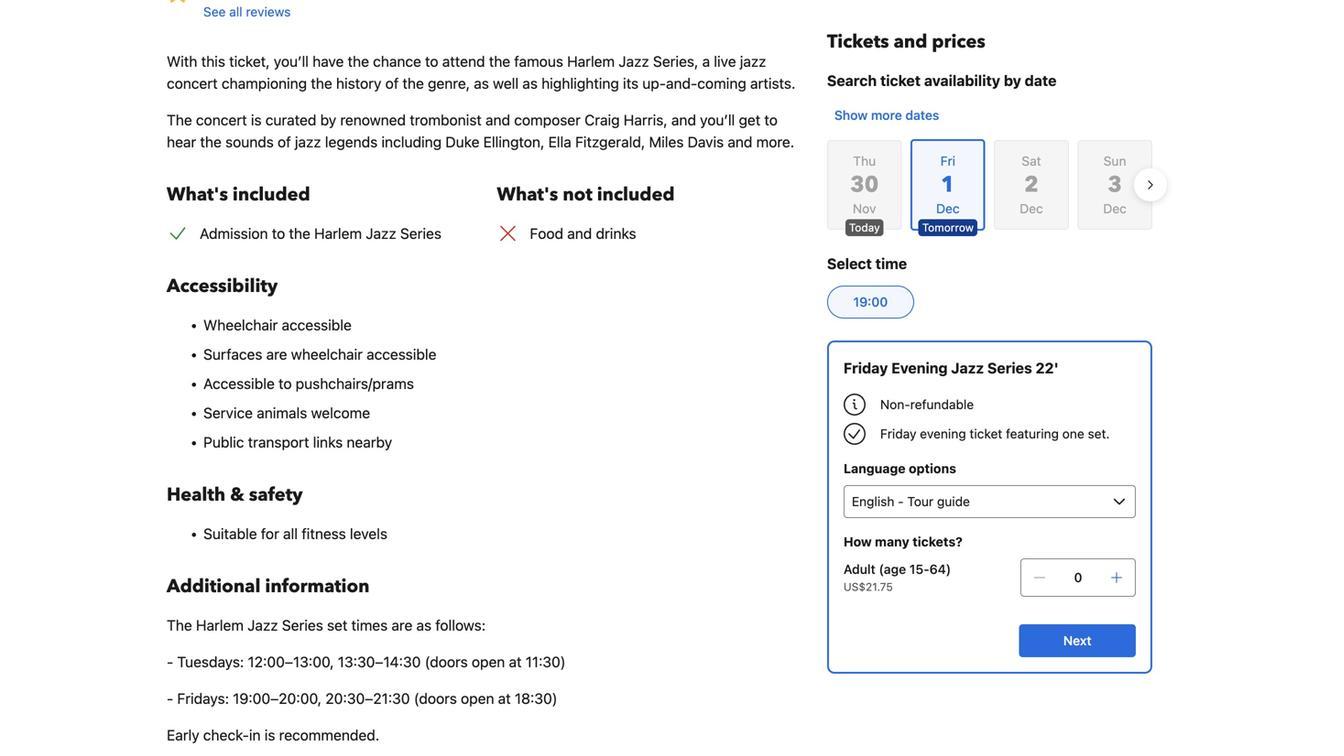 Task type: locate. For each thing, give the bounding box(es) containing it.
show more dates button
[[827, 99, 947, 132]]

chance
[[373, 53, 421, 70]]

links
[[313, 434, 343, 451]]

what's
[[167, 182, 228, 208], [497, 182, 558, 208]]

13:30–14:30
[[338, 654, 421, 671]]

and up ellington,
[[486, 111, 510, 129]]

region containing 30
[[813, 132, 1167, 238]]

- left tuesdays:
[[167, 654, 173, 671]]

set
[[327, 617, 348, 635]]

suitable for all fitness levels
[[203, 526, 388, 543]]

1 vertical spatial by
[[320, 111, 336, 129]]

1 horizontal spatial series
[[400, 225, 442, 242]]

(doors down follows:
[[425, 654, 468, 671]]

1 vertical spatial open
[[461, 690, 494, 708]]

0 vertical spatial are
[[266, 346, 287, 363]]

the up well
[[489, 53, 511, 70]]

0 horizontal spatial what's
[[167, 182, 228, 208]]

a
[[702, 53, 710, 70]]

food
[[530, 225, 564, 242]]

1 vertical spatial all
[[283, 526, 298, 543]]

1 horizontal spatial of
[[385, 75, 399, 92]]

early check-in is recommended.
[[167, 727, 380, 745]]

0 vertical spatial you'll
[[274, 53, 309, 70]]

1 horizontal spatial dec
[[1104, 201, 1127, 216]]

0 vertical spatial of
[[385, 75, 399, 92]]

1 horizontal spatial ticket
[[970, 427, 1003, 442]]

0 horizontal spatial is
[[251, 111, 262, 129]]

as
[[474, 75, 489, 92], [523, 75, 538, 92], [416, 617, 432, 635]]

the up tuesdays:
[[167, 617, 192, 635]]

1 horizontal spatial jazz
[[740, 53, 767, 70]]

1 vertical spatial the
[[167, 617, 192, 635]]

included up drinks
[[597, 182, 675, 208]]

0 vertical spatial ticket
[[881, 72, 921, 89]]

2 vertical spatial series
[[282, 617, 323, 635]]

as left follows:
[[416, 617, 432, 635]]

the concert is curated by renowned trombonist and composer craig harris, and you'll get to hear the sounds of jazz legends including duke ellington, ella fitzgerald, miles davis and more.
[[167, 111, 795, 151]]

by left date
[[1004, 72, 1022, 89]]

by
[[1004, 72, 1022, 89], [320, 111, 336, 129]]

genre,
[[428, 75, 470, 92]]

to
[[425, 53, 439, 70], [765, 111, 778, 129], [272, 225, 285, 242], [279, 375, 292, 393]]

0 vertical spatial accessible
[[282, 317, 352, 334]]

ticket right evening
[[970, 427, 1003, 442]]

friday down the non-
[[881, 427, 917, 442]]

sat 2 dec
[[1020, 153, 1044, 216]]

are
[[266, 346, 287, 363], [392, 617, 413, 635]]

open for 18:30)
[[461, 690, 494, 708]]

recommended.
[[279, 727, 380, 745]]

jazz right live
[[740, 53, 767, 70]]

1 horizontal spatial as
[[474, 75, 489, 92]]

0 horizontal spatial are
[[266, 346, 287, 363]]

time
[[876, 255, 907, 273]]

64)
[[930, 562, 951, 577]]

are down wheelchair accessible
[[266, 346, 287, 363]]

0 vertical spatial -
[[167, 654, 173, 671]]

jazz
[[740, 53, 767, 70], [295, 133, 321, 151]]

0 vertical spatial open
[[472, 654, 505, 671]]

tickets?
[[913, 535, 963, 550]]

dec down 3
[[1104, 201, 1127, 216]]

thu 30 nov today
[[849, 153, 880, 234]]

the down chance
[[403, 75, 424, 92]]

open
[[472, 654, 505, 671], [461, 690, 494, 708]]

1 vertical spatial (doors
[[414, 690, 457, 708]]

accessible up pushchairs/prams
[[367, 346, 437, 363]]

1 dec from the left
[[1020, 201, 1044, 216]]

and right food
[[567, 225, 592, 242]]

1 horizontal spatial what's
[[497, 182, 558, 208]]

0 horizontal spatial as
[[416, 617, 432, 635]]

the inside the concert is curated by renowned trombonist and composer craig harris, and you'll get to hear the sounds of jazz legends including duke ellington, ella fitzgerald, miles davis and more.
[[167, 111, 192, 129]]

the for the concert is curated by renowned trombonist and composer craig harris, and you'll get to hear the sounds of jazz legends including duke ellington, ella fitzgerald, miles davis and more.
[[167, 111, 192, 129]]

sat
[[1022, 153, 1042, 169]]

1 vertical spatial you'll
[[700, 111, 735, 129]]

duke
[[446, 133, 480, 151]]

levels
[[350, 526, 388, 543]]

- fridays: 19:00–20:00, 20:30–21:30 (doors open at 18:30)
[[167, 690, 558, 708]]

accessibility
[[167, 274, 278, 299]]

today
[[849, 221, 880, 234]]

hear
[[167, 133, 196, 151]]

non-refundable
[[881, 397, 974, 412]]

0 vertical spatial all
[[229, 4, 242, 19]]

2 horizontal spatial series
[[988, 360, 1032, 377]]

fitness
[[302, 526, 346, 543]]

2 dec from the left
[[1104, 201, 1127, 216]]

tuesdays:
[[177, 654, 244, 671]]

1 - from the top
[[167, 654, 173, 671]]

as left well
[[474, 75, 489, 92]]

1 horizontal spatial included
[[597, 182, 675, 208]]

friday evening ticket featuring one set.
[[881, 427, 1110, 442]]

are right times
[[392, 617, 413, 635]]

legends
[[325, 133, 378, 151]]

0 horizontal spatial of
[[278, 133, 291, 151]]

0 horizontal spatial you'll
[[274, 53, 309, 70]]

accessible up surfaces are wheelchair accessible
[[282, 317, 352, 334]]

to right admission
[[272, 225, 285, 242]]

us$21.75
[[844, 581, 893, 594]]

concert up the sounds
[[196, 111, 247, 129]]

select time
[[827, 255, 907, 273]]

show
[[835, 108, 868, 123]]

reviews
[[246, 4, 291, 19]]

1 the from the top
[[167, 111, 192, 129]]

as down famous
[[523, 75, 538, 92]]

at left 18:30)
[[498, 690, 511, 708]]

1 vertical spatial ticket
[[970, 427, 1003, 442]]

concert inside with this ticket, you'll have the chance to attend the famous harlem jazz series, a live jazz concert championing the history of the genre, as well as highlighting its up-and-coming artists.
[[167, 75, 218, 92]]

you'll up davis
[[700, 111, 735, 129]]

wheelchair
[[291, 346, 363, 363]]

safety
[[249, 483, 303, 508]]

miles
[[649, 133, 684, 151]]

and left prices
[[894, 29, 928, 55]]

included up admission
[[233, 182, 310, 208]]

0 vertical spatial harlem
[[567, 53, 615, 70]]

0 vertical spatial jazz
[[740, 53, 767, 70]]

dec down 2
[[1020, 201, 1044, 216]]

open down follows:
[[472, 654, 505, 671]]

1 vertical spatial concert
[[196, 111, 247, 129]]

0 horizontal spatial dec
[[1020, 201, 1044, 216]]

the right admission
[[289, 225, 311, 242]]

0 horizontal spatial jazz
[[295, 133, 321, 151]]

0 vertical spatial by
[[1004, 72, 1022, 89]]

more
[[871, 108, 902, 123]]

at for 11:30)
[[509, 654, 522, 671]]

to inside with this ticket, you'll have the chance to attend the famous harlem jazz series, a live jazz concert championing the history of the genre, as well as highlighting its up-and-coming artists.
[[425, 53, 439, 70]]

0 vertical spatial series
[[400, 225, 442, 242]]

jazz down curated
[[295, 133, 321, 151]]

included
[[233, 182, 310, 208], [597, 182, 675, 208]]

pushchairs/prams
[[296, 375, 414, 393]]

1 horizontal spatial harlem
[[314, 225, 362, 242]]

0 vertical spatial is
[[251, 111, 262, 129]]

the up history
[[348, 53, 369, 70]]

1 horizontal spatial are
[[392, 617, 413, 635]]

the up hear
[[167, 111, 192, 129]]

not
[[563, 182, 593, 208]]

what's not included
[[497, 182, 675, 208]]

wheelchair accessible
[[203, 317, 352, 334]]

jazz
[[619, 53, 649, 70], [366, 225, 397, 242], [951, 360, 984, 377], [248, 617, 278, 635]]

tickets
[[827, 29, 889, 55]]

2 what's from the left
[[497, 182, 558, 208]]

friday up the non-
[[844, 360, 888, 377]]

region
[[813, 132, 1167, 238]]

davis
[[688, 133, 724, 151]]

concert down with
[[167, 75, 218, 92]]

what's up admission
[[167, 182, 228, 208]]

friday evening jazz series 22'
[[844, 360, 1059, 377]]

is up the sounds
[[251, 111, 262, 129]]

1 vertical spatial of
[[278, 133, 291, 151]]

0 vertical spatial friday
[[844, 360, 888, 377]]

admission
[[200, 225, 268, 242]]

2 horizontal spatial harlem
[[567, 53, 615, 70]]

0 vertical spatial concert
[[167, 75, 218, 92]]

to right get
[[765, 111, 778, 129]]

concert inside the concert is curated by renowned trombonist and composer craig harris, and you'll get to hear the sounds of jazz legends including duke ellington, ella fitzgerald, miles davis and more.
[[196, 111, 247, 129]]

at left '11:30)'
[[509, 654, 522, 671]]

19:00–20:00,
[[233, 690, 322, 708]]

is inside the concert is curated by renowned trombonist and composer craig harris, and you'll get to hear the sounds of jazz legends including duke ellington, ella fitzgerald, miles davis and more.
[[251, 111, 262, 129]]

1 what's from the left
[[167, 182, 228, 208]]

(age
[[879, 562, 906, 577]]

to inside the concert is curated by renowned trombonist and composer craig harris, and you'll get to hear the sounds of jazz legends including duke ellington, ella fitzgerald, miles davis and more.
[[765, 111, 778, 129]]

0 horizontal spatial series
[[282, 617, 323, 635]]

1 vertical spatial friday
[[881, 427, 917, 442]]

0 horizontal spatial accessible
[[282, 317, 352, 334]]

0 horizontal spatial all
[[229, 4, 242, 19]]

(doors down the 13:30–14:30
[[414, 690, 457, 708]]

1 vertical spatial harlem
[[314, 225, 362, 242]]

1 horizontal spatial you'll
[[700, 111, 735, 129]]

drinks
[[596, 225, 636, 242]]

admission to the harlem jazz series
[[200, 225, 442, 242]]

all right for
[[283, 526, 298, 543]]

all right 'see'
[[229, 4, 242, 19]]

dec for 3
[[1104, 201, 1127, 216]]

the right hear
[[200, 133, 222, 151]]

options
[[909, 461, 957, 476]]

you'll up championing
[[274, 53, 309, 70]]

0 vertical spatial the
[[167, 111, 192, 129]]

1 vertical spatial at
[[498, 690, 511, 708]]

0 horizontal spatial by
[[320, 111, 336, 129]]

of down curated
[[278, 133, 291, 151]]

1 horizontal spatial is
[[265, 727, 275, 745]]

- left 'fridays:'
[[167, 690, 173, 708]]

and-
[[666, 75, 698, 92]]

1 horizontal spatial accessible
[[367, 346, 437, 363]]

more.
[[757, 133, 795, 151]]

what's up food
[[497, 182, 558, 208]]

next button
[[1019, 625, 1136, 658]]

series,
[[653, 53, 699, 70]]

show more dates
[[835, 108, 940, 123]]

is right in
[[265, 727, 275, 745]]

1 vertical spatial series
[[988, 360, 1032, 377]]

friday for friday evening jazz series 22'
[[844, 360, 888, 377]]

jazz inside with this ticket, you'll have the chance to attend the famous harlem jazz series, a live jazz concert championing the history of the genre, as well as highlighting its up-and-coming artists.
[[740, 53, 767, 70]]

availability
[[924, 72, 1001, 89]]

ticket up 'show more dates'
[[881, 72, 921, 89]]

1 vertical spatial are
[[392, 617, 413, 635]]

1 vertical spatial -
[[167, 690, 173, 708]]

30
[[851, 170, 879, 200]]

0 horizontal spatial included
[[233, 182, 310, 208]]

2 the from the top
[[167, 617, 192, 635]]

0 vertical spatial (doors
[[425, 654, 468, 671]]

18:30)
[[515, 690, 558, 708]]

0 horizontal spatial harlem
[[196, 617, 244, 635]]

2 included from the left
[[597, 182, 675, 208]]

open left 18:30)
[[461, 690, 494, 708]]

(doors for 13:30–14:30
[[425, 654, 468, 671]]

-
[[167, 654, 173, 671], [167, 690, 173, 708]]

to up genre,
[[425, 53, 439, 70]]

2 - from the top
[[167, 690, 173, 708]]

at
[[509, 654, 522, 671], [498, 690, 511, 708]]

by up legends
[[320, 111, 336, 129]]

accessible
[[203, 375, 275, 393]]

search ticket availability by date
[[827, 72, 1057, 89]]

jazz inside with this ticket, you'll have the chance to attend the famous harlem jazz series, a live jazz concert championing the history of the genre, as well as highlighting its up-and-coming artists.
[[619, 53, 649, 70]]

of down chance
[[385, 75, 399, 92]]

times
[[351, 617, 388, 635]]

1 vertical spatial jazz
[[295, 133, 321, 151]]

15-
[[910, 562, 930, 577]]

of inside the concert is curated by renowned trombonist and composer craig harris, and you'll get to hear the sounds of jazz legends including duke ellington, ella fitzgerald, miles davis and more.
[[278, 133, 291, 151]]

select
[[827, 255, 872, 273]]

0 vertical spatial at
[[509, 654, 522, 671]]



Task type: vqa. For each thing, say whether or not it's contained in the screenshot.
2 The Dec
yes



Task type: describe. For each thing, give the bounding box(es) containing it.
service animals welcome
[[203, 405, 370, 422]]

2
[[1025, 170, 1039, 200]]

harlem inside with this ticket, you'll have the chance to attend the famous harlem jazz series, a live jazz concert championing the history of the genre, as well as highlighting its up-and-coming artists.
[[567, 53, 615, 70]]

19:00
[[854, 295, 888, 310]]

artists.
[[750, 75, 796, 92]]

adult (age 15-64) us$21.75
[[844, 562, 951, 594]]

dec for 2
[[1020, 201, 1044, 216]]

date
[[1025, 72, 1057, 89]]

service
[[203, 405, 253, 422]]

&
[[230, 483, 244, 508]]

and up miles
[[672, 111, 696, 129]]

sun 3 dec
[[1104, 153, 1127, 216]]

0
[[1074, 570, 1083, 586]]

how
[[844, 535, 872, 550]]

refundable
[[911, 397, 974, 412]]

with this ticket, you'll have the chance to attend the famous harlem jazz series, a live jazz concert championing the history of the genre, as well as highlighting its up-and-coming artists.
[[167, 53, 796, 92]]

- for - tuesdays: 12:00–13:00, 13:30–14:30 (doors open at 11:30)
[[167, 654, 173, 671]]

sounds
[[225, 133, 274, 151]]

early
[[167, 727, 199, 745]]

history
[[336, 75, 382, 92]]

(doors for 20:30–21:30
[[414, 690, 457, 708]]

by inside the concert is curated by renowned trombonist and composer craig harris, and you'll get to hear the sounds of jazz legends including duke ellington, ella fitzgerald, miles davis and more.
[[320, 111, 336, 129]]

and down get
[[728, 133, 753, 151]]

the inside the concert is curated by renowned trombonist and composer craig harris, and you'll get to hear the sounds of jazz legends including duke ellington, ella fitzgerald, miles davis and more.
[[200, 133, 222, 151]]

health
[[167, 483, 226, 508]]

ellington,
[[483, 133, 545, 151]]

series for the harlem jazz series set times are as follows:
[[282, 617, 323, 635]]

ticket,
[[229, 53, 270, 70]]

2 vertical spatial harlem
[[196, 617, 244, 635]]

welcome
[[311, 405, 370, 422]]

language
[[844, 461, 906, 476]]

famous
[[514, 53, 563, 70]]

of inside with this ticket, you'll have the chance to attend the famous harlem jazz series, a live jazz concert championing the history of the genre, as well as highlighting its up-and-coming artists.
[[385, 75, 399, 92]]

1 horizontal spatial all
[[283, 526, 298, 543]]

one
[[1063, 427, 1085, 442]]

set.
[[1088, 427, 1110, 442]]

see
[[203, 4, 226, 19]]

including
[[382, 133, 442, 151]]

coming
[[698, 75, 747, 92]]

trombonist
[[410, 111, 482, 129]]

series for friday evening jazz series 22'
[[988, 360, 1032, 377]]

22'
[[1036, 360, 1059, 377]]

- for - fridays: 19:00–20:00, 20:30–21:30 (doors open at 18:30)
[[167, 690, 173, 708]]

fitzgerald,
[[575, 133, 645, 151]]

you'll inside with this ticket, you'll have the chance to attend the famous harlem jazz series, a live jazz concert championing the history of the genre, as well as highlighting its up-and-coming artists.
[[274, 53, 309, 70]]

up-
[[643, 75, 666, 92]]

dates
[[906, 108, 940, 123]]

you'll inside the concert is curated by renowned trombonist and composer craig harris, and you'll get to hear the sounds of jazz legends including duke ellington, ella fitzgerald, miles davis and more.
[[700, 111, 735, 129]]

health & safety
[[167, 483, 303, 508]]

see all reviews button
[[203, 3, 798, 21]]

transport
[[248, 434, 309, 451]]

to up service animals welcome on the bottom left of the page
[[279, 375, 292, 393]]

the for the harlem jazz series set times are as follows:
[[167, 617, 192, 635]]

curated
[[265, 111, 317, 129]]

adult
[[844, 562, 876, 577]]

3
[[1108, 170, 1122, 200]]

wheelchair
[[203, 317, 278, 334]]

friday for friday evening ticket featuring one set.
[[881, 427, 917, 442]]

open for 11:30)
[[472, 654, 505, 671]]

for
[[261, 526, 279, 543]]

surfaces
[[203, 346, 262, 363]]

its
[[623, 75, 639, 92]]

next
[[1064, 634, 1092, 649]]

at for 18:30)
[[498, 690, 511, 708]]

12:00–13:00,
[[248, 654, 334, 671]]

check-
[[203, 727, 249, 745]]

surfaces are wheelchair accessible
[[203, 346, 437, 363]]

follows:
[[435, 617, 486, 635]]

composer
[[514, 111, 581, 129]]

search
[[827, 72, 877, 89]]

1 vertical spatial is
[[265, 727, 275, 745]]

the down the have
[[311, 75, 332, 92]]

what's for what's not included
[[497, 182, 558, 208]]

2 horizontal spatial as
[[523, 75, 538, 92]]

see all reviews
[[203, 4, 291, 19]]

additional
[[167, 575, 261, 600]]

get
[[739, 111, 761, 129]]

craig
[[585, 111, 620, 129]]

1 vertical spatial accessible
[[367, 346, 437, 363]]

this
[[201, 53, 225, 70]]

championing
[[222, 75, 307, 92]]

evening
[[892, 360, 948, 377]]

suitable
[[203, 526, 257, 543]]

in
[[249, 727, 261, 745]]

fridays:
[[177, 690, 229, 708]]

what's for what's included
[[167, 182, 228, 208]]

nearby
[[347, 434, 392, 451]]

public transport links nearby
[[203, 434, 392, 451]]

highlighting
[[542, 75, 619, 92]]

1 included from the left
[[233, 182, 310, 208]]

sun
[[1104, 153, 1127, 169]]

evening
[[920, 427, 966, 442]]

accessible to pushchairs/prams
[[203, 375, 414, 393]]

the harlem jazz series set times are as follows:
[[167, 617, 486, 635]]

all inside button
[[229, 4, 242, 19]]

public
[[203, 434, 244, 451]]

language options
[[844, 461, 957, 476]]

11:30)
[[526, 654, 566, 671]]

jazz inside the concert is curated by renowned trombonist and composer craig harris, and you'll get to hear the sounds of jazz legends including duke ellington, ella fitzgerald, miles davis and more.
[[295, 133, 321, 151]]

what's included
[[167, 182, 310, 208]]

tickets and prices
[[827, 29, 986, 55]]

with
[[167, 53, 197, 70]]

live
[[714, 53, 736, 70]]

0 horizontal spatial ticket
[[881, 72, 921, 89]]

1 horizontal spatial by
[[1004, 72, 1022, 89]]



